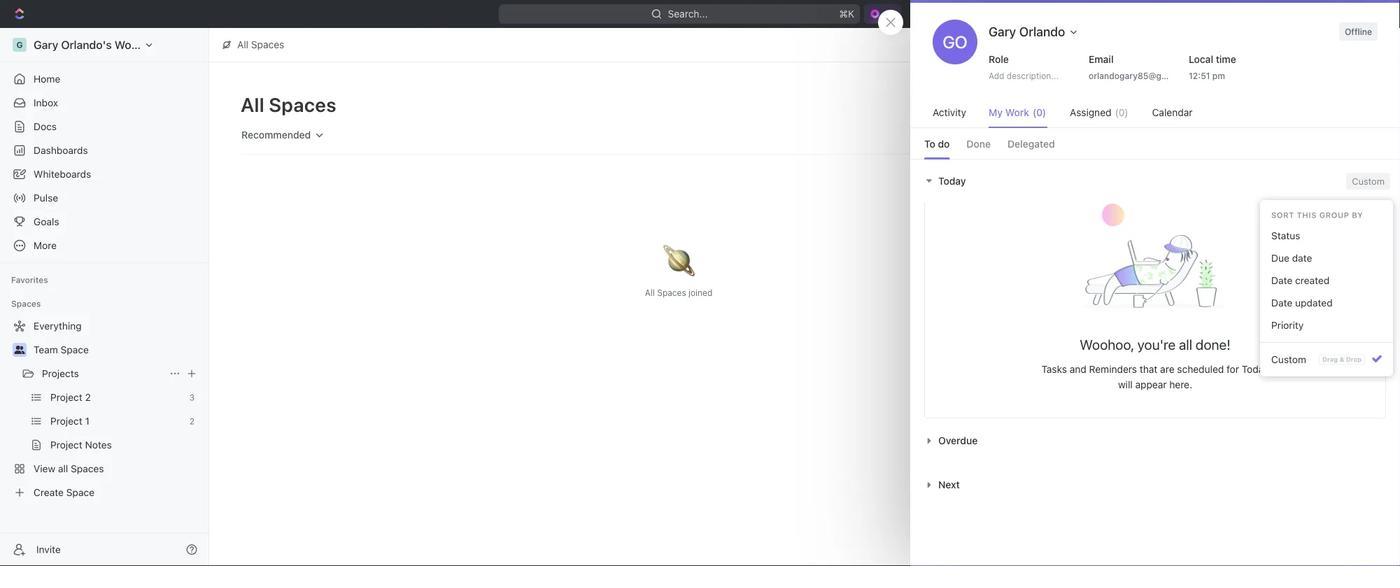 Task type: locate. For each thing, give the bounding box(es) containing it.
that
[[1140, 363, 1158, 374]]

0 vertical spatial custom
[[1352, 176, 1385, 186]]

all spaces
[[237, 39, 284, 50], [241, 93, 337, 116]]

whiteboards link
[[6, 163, 203, 185]]

0 vertical spatial team
[[1184, 154, 1209, 165]]

today right the for
[[1242, 363, 1269, 374]]

team up projects
[[34, 344, 58, 355]]

today down "activity"
[[938, 175, 966, 186]]

1 vertical spatial custom
[[1271, 354, 1306, 365]]

1 vertical spatial user group image
[[14, 346, 25, 354]]

2 vertical spatial space
[[61, 344, 89, 355]]

space down the in
[[1211, 154, 1240, 165]]

1 horizontal spatial search...
[[1069, 129, 1108, 141]]

go
[[943, 32, 967, 52]]

created
[[1295, 275, 1330, 286]]

custom inside dropdown button
[[1352, 176, 1385, 186]]

due date button
[[1266, 247, 1388, 269]]

0 horizontal spatial team
[[34, 344, 58, 355]]

upgrade link
[[1209, 4, 1275, 24]]

tree containing team space
[[6, 315, 203, 504]]

updated
[[1295, 297, 1333, 309]]

local
[[1189, 54, 1213, 65]]

favorites button
[[6, 272, 54, 288]]

1 horizontal spatial today
[[1242, 363, 1269, 374]]

team space inside tree
[[34, 344, 89, 355]]

all
[[237, 39, 248, 50], [241, 93, 264, 116], [645, 288, 655, 297]]

team space up projects
[[34, 344, 89, 355]]

0 vertical spatial all spaces
[[237, 39, 284, 50]]

0 vertical spatial new
[[1301, 8, 1321, 20]]

2 date from the top
[[1271, 297, 1293, 309]]

&
[[1340, 356, 1344, 363]]

1 horizontal spatial new
[[1301, 8, 1321, 20]]

team space link
[[34, 339, 200, 361]]

new up search... button
[[1057, 99, 1078, 111]]

date up 'priority'
[[1271, 297, 1293, 309]]

pulse link
[[6, 187, 203, 209]]

drag & drop
[[1323, 356, 1362, 363]]

date down "due"
[[1271, 275, 1293, 286]]

date inside button
[[1271, 275, 1293, 286]]

0 vertical spatial date
[[1271, 275, 1293, 286]]

drop
[[1346, 356, 1362, 363]]

1 vertical spatial team
[[34, 344, 58, 355]]

1 vertical spatial today
[[1242, 363, 1269, 374]]

1 vertical spatial team space
[[34, 344, 89, 355]]

sort this group by
[[1271, 211, 1363, 220]]

projects
[[42, 368, 79, 379]]

whiteboards
[[34, 168, 91, 180]]

goals link
[[6, 211, 203, 233]]

date
[[1271, 275, 1293, 286], [1271, 297, 1293, 309]]

0 vertical spatial today
[[938, 175, 966, 186]]

1 vertical spatial space
[[1211, 154, 1240, 165]]

here.
[[1169, 379, 1192, 390]]

in
[[1217, 118, 1224, 127]]

1 date from the top
[[1271, 275, 1293, 286]]

my
[[989, 107, 1003, 118]]

new right upgrade
[[1301, 8, 1321, 20]]

1 horizontal spatial team
[[1184, 154, 1209, 165]]

space
[[1080, 99, 1108, 111], [1211, 154, 1240, 165], [61, 344, 89, 355]]

visible
[[1158, 98, 1195, 113]]

custom button
[[1346, 173, 1390, 190]]

date for date updated
[[1271, 297, 1293, 309]]

0 horizontal spatial search...
[[668, 8, 708, 20]]

description...
[[1007, 71, 1059, 80]]

team space
[[1184, 154, 1240, 165], [34, 344, 89, 355]]

shown
[[1189, 118, 1215, 127]]

new button
[[1281, 3, 1330, 25]]

space up projects
[[61, 344, 89, 355]]

1 vertical spatial date
[[1271, 297, 1293, 309]]

2 vertical spatial all
[[645, 288, 655, 297]]

search...
[[668, 8, 708, 20], [1069, 129, 1108, 141]]

are
[[1160, 363, 1175, 374]]

1 horizontal spatial space
[[1080, 99, 1108, 111]]

0 horizontal spatial team space
[[34, 344, 89, 355]]

sidebar navigation
[[0, 28, 209, 566]]

priority button
[[1266, 314, 1388, 337]]

2 horizontal spatial space
[[1211, 154, 1240, 165]]

0 vertical spatial user group image
[[1162, 156, 1171, 163]]

date inside button
[[1271, 297, 1293, 309]]

priority
[[1271, 319, 1304, 331]]

0 vertical spatial search...
[[668, 8, 708, 20]]

docs link
[[6, 115, 203, 138]]

local time 12:51 pm
[[1189, 54, 1236, 80]]

team space down the in
[[1184, 154, 1240, 165]]

date updated button
[[1266, 292, 1388, 314]]

custom
[[1352, 176, 1385, 186], [1271, 354, 1306, 365]]

0 vertical spatial team space
[[1184, 154, 1240, 165]]

email
[[1089, 54, 1114, 65]]

sidebar.
[[1262, 118, 1293, 127]]

0 horizontal spatial new
[[1057, 99, 1078, 111]]

1 vertical spatial new
[[1057, 99, 1078, 111]]

team
[[1184, 154, 1209, 165], [34, 344, 58, 355]]

new space button
[[1036, 94, 1117, 116]]

inbox link
[[6, 92, 203, 114]]

space up search... button
[[1080, 99, 1108, 111]]

0 horizontal spatial custom
[[1271, 354, 1306, 365]]

user group image
[[1162, 156, 1171, 163], [14, 346, 25, 354]]

status
[[1271, 230, 1300, 241]]

1 horizontal spatial team space
[[1184, 154, 1240, 165]]

1 vertical spatial search...
[[1069, 129, 1108, 141]]

0 horizontal spatial today
[[938, 175, 966, 186]]

user group image inside tree
[[14, 346, 25, 354]]

0 vertical spatial space
[[1080, 99, 1108, 111]]

new
[[1301, 8, 1321, 20], [1057, 99, 1078, 111]]

dashboards link
[[6, 139, 203, 162]]

calendar
[[1152, 107, 1193, 118]]

invite
[[36, 544, 61, 555]]

appear
[[1135, 379, 1167, 390]]

0 horizontal spatial user group image
[[14, 346, 25, 354]]

0 horizontal spatial space
[[61, 344, 89, 355]]

custom down 'priority'
[[1271, 354, 1306, 365]]

today button
[[924, 175, 970, 186]]

visible spaces spaces shown in your left sidebar.
[[1158, 98, 1293, 127]]

new for new
[[1301, 8, 1321, 20]]

1 horizontal spatial custom
[[1352, 176, 1385, 186]]

team inside team space link
[[34, 344, 58, 355]]

tree
[[6, 315, 203, 504]]

custom up by
[[1352, 176, 1385, 186]]

dashboards
[[34, 144, 88, 156]]

date created button
[[1266, 269, 1388, 292]]

docs
[[34, 121, 57, 132]]

team down shown
[[1184, 154, 1209, 165]]

tasks
[[1042, 363, 1067, 374]]



Task type: vqa. For each thing, say whether or not it's contained in the screenshot.
James Peterson'S Workspace, , element
no



Task type: describe. For each thing, give the bounding box(es) containing it.
drag
[[1323, 356, 1338, 363]]

new space
[[1057, 99, 1108, 111]]

work
[[1005, 107, 1029, 118]]

orlandogary85@gmail.com
[[1089, 71, 1198, 80]]

projects link
[[42, 362, 164, 385]]

new for new space
[[1057, 99, 1078, 111]]

joined
[[689, 288, 713, 297]]

all
[[1179, 336, 1192, 352]]

0 vertical spatial all
[[237, 39, 248, 50]]

this
[[1297, 211, 1317, 220]]

by
[[1352, 211, 1363, 220]]

home link
[[6, 68, 203, 90]]

due date
[[1271, 252, 1312, 264]]

add
[[989, 71, 1004, 80]]

woohoo, you're all done! tab panel
[[910, 133, 1400, 507]]

today inside tasks and reminders that are scheduled for today will appear here.
[[1242, 363, 1269, 374]]

1 horizontal spatial user group image
[[1162, 156, 1171, 163]]

date
[[1292, 252, 1312, 264]]

time
[[1216, 54, 1236, 65]]

assigned
[[1070, 107, 1112, 118]]

tasks and reminders that are scheduled for today will appear here.
[[1042, 363, 1269, 390]]

group
[[1319, 211, 1350, 220]]

add description... button
[[983, 67, 1076, 84]]

12:51
[[1189, 71, 1210, 80]]

status button
[[1266, 225, 1388, 247]]

reminders
[[1089, 363, 1137, 374]]

pulse
[[34, 192, 58, 204]]

woohoo, you're all done!
[[1080, 336, 1231, 352]]

role add description...
[[989, 54, 1059, 80]]

date created
[[1271, 275, 1330, 286]]

woohoo,
[[1080, 336, 1134, 352]]

home
[[34, 73, 60, 85]]

goals
[[34, 216, 59, 227]]

will
[[1118, 379, 1133, 390]]

search... inside search... button
[[1069, 129, 1108, 141]]

pm
[[1213, 71, 1225, 80]]

email orlandogary85@gmail.com
[[1089, 54, 1198, 80]]

1 vertical spatial all
[[241, 93, 264, 116]]

search... button
[[1049, 124, 1117, 146]]

role
[[989, 54, 1009, 65]]

favorites
[[11, 275, 48, 285]]

scheduled
[[1177, 363, 1224, 374]]

date updated
[[1271, 297, 1333, 309]]

space inside tree
[[61, 344, 89, 355]]

done!
[[1196, 336, 1231, 352]]

due
[[1271, 252, 1290, 264]]

1 vertical spatial all spaces
[[241, 93, 337, 116]]

date for date created
[[1271, 275, 1293, 286]]

space inside button
[[1080, 99, 1108, 111]]

⌘k
[[839, 8, 855, 20]]

your
[[1227, 118, 1244, 127]]

for
[[1227, 363, 1239, 374]]

tree inside sidebar navigation
[[6, 315, 203, 504]]

you're
[[1138, 336, 1176, 352]]

my work
[[989, 107, 1029, 118]]

and
[[1070, 363, 1087, 374]]

left
[[1247, 118, 1260, 127]]

activity
[[933, 107, 966, 118]]

spaces inside sidebar navigation
[[11, 299, 41, 309]]

inbox
[[34, 97, 58, 108]]

all spaces joined
[[645, 288, 713, 297]]

offline
[[1345, 27, 1372, 36]]

upgrade
[[1228, 8, 1268, 20]]

sort
[[1271, 211, 1295, 220]]



